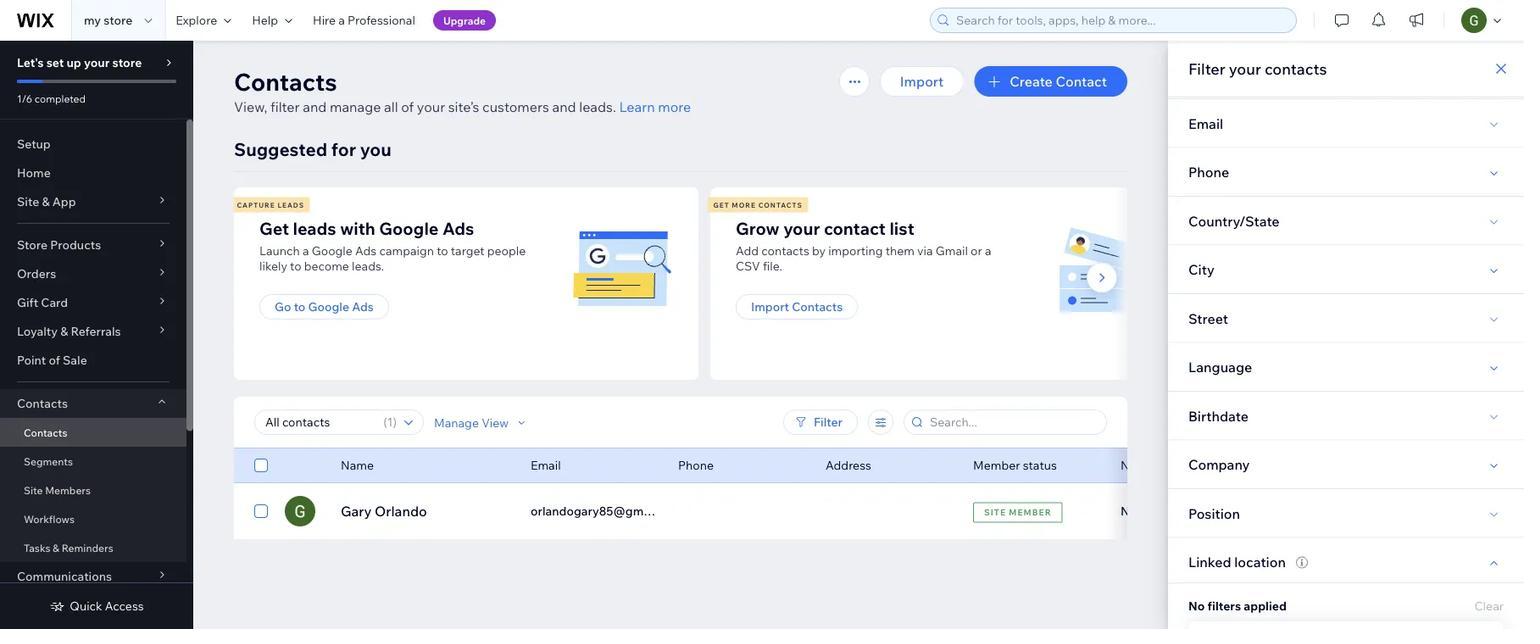 Task type: vqa. For each thing, say whether or not it's contained in the screenshot.
Billing & Payments Popup Button at the bottom left
no



Task type: locate. For each thing, give the bounding box(es) containing it.
more
[[658, 98, 691, 115]]

2 horizontal spatial a
[[985, 243, 992, 258]]

to left target
[[437, 243, 448, 258]]

learn
[[619, 98, 655, 115]]

view link
[[989, 496, 1062, 527]]

view down member status
[[1010, 503, 1041, 520]]

gary orlando
[[341, 503, 427, 520]]

0 horizontal spatial orders
[[17, 266, 56, 281]]

manage
[[330, 98, 381, 115]]

contacts button
[[0, 389, 187, 418]]

store down my store
[[112, 55, 142, 70]]

1 horizontal spatial view
[[1010, 503, 1041, 520]]

1 horizontal spatial phone
[[1189, 163, 1230, 180]]

site's
[[448, 98, 480, 115]]

view,
[[234, 98, 268, 115]]

2 vertical spatial to
[[294, 299, 306, 314]]

upgrade
[[443, 14, 486, 27]]

1 horizontal spatial email
[[1189, 115, 1224, 132]]

2 vertical spatial &
[[53, 541, 59, 554]]

0 vertical spatial ads
[[443, 218, 474, 239]]

ads
[[443, 218, 474, 239], [355, 243, 377, 258], [352, 299, 374, 314]]

contacts inside grow your contact list add contacts by importing them via gmail or a csv file.
[[762, 243, 810, 258]]

& right tasks
[[53, 541, 59, 554]]

grow your contact list add contacts by importing them via gmail or a csv file.
[[736, 218, 992, 273]]

go to google ads
[[275, 299, 374, 314]]

to down launch
[[290, 259, 302, 273]]

company
[[1189, 456, 1250, 473]]

member left status
[[974, 458, 1021, 473]]

filter inside button
[[814, 415, 843, 430]]

ads up target
[[443, 218, 474, 239]]

1 vertical spatial site
[[24, 484, 43, 497]]

2 horizontal spatial &
[[60, 324, 68, 339]]

orlando
[[375, 503, 427, 520]]

email
[[1189, 115, 1224, 132], [531, 458, 561, 473]]

filter
[[1189, 59, 1226, 78], [814, 415, 843, 430]]

contacts down the by
[[792, 299, 843, 314]]

member down status
[[1009, 507, 1052, 518]]

1 horizontal spatial no
[[1189, 599, 1205, 614]]

1/6
[[17, 92, 32, 105]]

capture leads
[[237, 201, 305, 209]]

street
[[1189, 310, 1229, 327]]

import contacts
[[751, 299, 843, 314]]

filters
[[1208, 599, 1242, 614]]

of
[[401, 98, 414, 115], [49, 353, 60, 368], [1169, 458, 1180, 473]]

contacts inside "link"
[[24, 426, 67, 439]]

google up become
[[312, 243, 353, 258]]

Search for tools, apps, help & more... field
[[951, 8, 1292, 32]]

0 vertical spatial filter
[[1189, 59, 1226, 78]]

orders down store on the top left
[[17, 266, 56, 281]]

up
[[67, 55, 81, 70]]

and right customers
[[552, 98, 576, 115]]

google inside button
[[308, 299, 349, 314]]

0 horizontal spatial email
[[531, 458, 561, 473]]

0 vertical spatial import
[[900, 73, 944, 90]]

email up orlandogary85@gmail.com
[[531, 458, 561, 473]]

1 vertical spatial store
[[112, 55, 142, 70]]

no left filters
[[1189, 599, 1205, 614]]

& inside popup button
[[60, 324, 68, 339]]

0 horizontal spatial phone
[[678, 458, 714, 473]]

google up campaign
[[379, 218, 439, 239]]

orders down number
[[1140, 504, 1179, 519]]

gift card button
[[0, 288, 187, 317]]

of for number of purchases
[[1169, 458, 1180, 473]]

let's
[[17, 55, 44, 70]]

your
[[84, 55, 110, 70], [1229, 59, 1262, 78], [417, 98, 445, 115], [784, 218, 820, 239]]

position
[[1189, 505, 1241, 522]]

filter
[[271, 98, 300, 115]]

of right number
[[1169, 458, 1180, 473]]

create contact button
[[975, 66, 1128, 97]]

contact
[[1056, 73, 1107, 90]]

&
[[42, 194, 50, 209], [60, 324, 68, 339], [53, 541, 59, 554]]

1 horizontal spatial a
[[339, 13, 345, 28]]

manage
[[434, 415, 479, 430]]

member status
[[974, 458, 1057, 473]]

0 vertical spatial &
[[42, 194, 50, 209]]

and right filter
[[303, 98, 327, 115]]

location
[[1235, 554, 1286, 570]]

segments
[[24, 455, 73, 468]]

with
[[340, 218, 375, 239]]

customers
[[483, 98, 549, 115]]

& inside popup button
[[42, 194, 50, 209]]

import for import contacts
[[751, 299, 790, 314]]

gary
[[341, 503, 372, 520]]

filter your contacts
[[1189, 59, 1328, 78]]

store
[[17, 237, 48, 252]]

card
[[41, 295, 68, 310]]

google down become
[[308, 299, 349, 314]]

0 vertical spatial store
[[104, 13, 133, 28]]

1 vertical spatial view
[[1010, 503, 1041, 520]]

contacts up segments
[[24, 426, 67, 439]]

1 vertical spatial import
[[751, 299, 790, 314]]

0 horizontal spatial import
[[751, 299, 790, 314]]

list
[[890, 218, 915, 239]]

list
[[232, 187, 1182, 380]]

of inside contacts view, filter and manage all of your site's customers and leads. learn more
[[401, 98, 414, 115]]

orlandogary85@gmail.com
[[531, 504, 683, 519]]

of inside sidebar element
[[49, 353, 60, 368]]

contacts inside button
[[792, 299, 843, 314]]

more
[[732, 201, 756, 209]]

a
[[339, 13, 345, 28], [303, 243, 309, 258], [985, 243, 992, 258]]

sidebar element
[[0, 41, 193, 629]]

0 vertical spatial leads.
[[579, 98, 616, 115]]

2 vertical spatial of
[[1169, 458, 1180, 473]]

0 horizontal spatial a
[[303, 243, 309, 258]]

1 vertical spatial email
[[531, 458, 561, 473]]

1 horizontal spatial contacts
[[1265, 59, 1328, 78]]

0 horizontal spatial leads.
[[352, 259, 384, 273]]

import for import
[[900, 73, 944, 90]]

0 vertical spatial contacts
[[1265, 59, 1328, 78]]

site for site member
[[985, 507, 1007, 518]]

0 vertical spatial site
[[17, 194, 39, 209]]

launch
[[259, 243, 300, 258]]

2 vertical spatial ads
[[352, 299, 374, 314]]

number of purchases
[[1121, 458, 1240, 473]]

& right 'loyalty'
[[60, 324, 68, 339]]

None checkbox
[[254, 455, 268, 476], [254, 501, 268, 522], [254, 455, 268, 476], [254, 501, 268, 522]]

site inside popup button
[[17, 194, 39, 209]]

ads down get leads with google ads launch a google ads campaign to target people likely to become leads.
[[352, 299, 374, 314]]

leads. left learn at top left
[[579, 98, 616, 115]]

import
[[900, 73, 944, 90], [751, 299, 790, 314]]

contacts view, filter and manage all of your site's customers and leads. learn more
[[234, 67, 691, 115]]

filter for filter your contacts
[[1189, 59, 1226, 78]]

become
[[304, 259, 349, 273]]

capture
[[237, 201, 275, 209]]

& left 'app'
[[42, 194, 50, 209]]

view right manage
[[482, 415, 509, 430]]

contacts
[[759, 201, 803, 209]]

leads
[[293, 218, 336, 239]]

get
[[714, 201, 730, 209]]

a right hire
[[339, 13, 345, 28]]

0 horizontal spatial and
[[303, 98, 327, 115]]

applied
[[1244, 599, 1287, 614]]

0 vertical spatial view
[[482, 415, 509, 430]]

to right 'go' at the top
[[294, 299, 306, 314]]

2 horizontal spatial of
[[1169, 458, 1180, 473]]

1 vertical spatial filter
[[814, 415, 843, 430]]

of right "all"
[[401, 98, 414, 115]]

google
[[379, 218, 439, 239], [312, 243, 353, 258], [308, 299, 349, 314]]

0 vertical spatial of
[[401, 98, 414, 115]]

help button
[[242, 0, 303, 41]]

site inside "link"
[[24, 484, 43, 497]]

tasks & reminders
[[24, 541, 113, 554]]

of for point of sale
[[49, 353, 60, 368]]

linked location
[[1189, 554, 1286, 570]]

store products
[[17, 237, 101, 252]]

a inside get leads with google ads launch a google ads campaign to target people likely to become leads.
[[303, 243, 309, 258]]

1 vertical spatial leads.
[[352, 259, 384, 273]]

1 vertical spatial contacts
[[762, 243, 810, 258]]

workflows link
[[0, 505, 187, 533]]

1 vertical spatial &
[[60, 324, 68, 339]]

0 horizontal spatial filter
[[814, 415, 843, 430]]

0 horizontal spatial of
[[49, 353, 60, 368]]

1 horizontal spatial import
[[900, 73, 944, 90]]

1 vertical spatial no
[[1189, 599, 1205, 614]]

0 vertical spatial no
[[1121, 504, 1137, 519]]

city
[[1189, 261, 1215, 278]]

0 horizontal spatial view
[[482, 415, 509, 430]]

0 horizontal spatial no
[[1121, 504, 1137, 519]]

hire a professional
[[313, 13, 415, 28]]

1 vertical spatial orders
[[1140, 504, 1179, 519]]

1 horizontal spatial and
[[552, 98, 576, 115]]

ads down with
[[355, 243, 377, 258]]

1 vertical spatial to
[[290, 259, 302, 273]]

setup link
[[0, 130, 187, 159]]

( 1 )
[[383, 415, 397, 430]]

site
[[17, 194, 39, 209], [24, 484, 43, 497], [985, 507, 1007, 518]]

email down filter your contacts
[[1189, 115, 1224, 132]]

1 horizontal spatial of
[[401, 98, 414, 115]]

1 horizontal spatial &
[[53, 541, 59, 554]]

0 vertical spatial member
[[974, 458, 1021, 473]]

site down home at the left of page
[[17, 194, 39, 209]]

0 horizontal spatial &
[[42, 194, 50, 209]]

site down segments
[[24, 484, 43, 497]]

1 horizontal spatial leads.
[[579, 98, 616, 115]]

contacts up filter
[[234, 67, 337, 96]]

address
[[826, 458, 872, 473]]

via
[[918, 243, 933, 258]]

1 horizontal spatial filter
[[1189, 59, 1226, 78]]

0 vertical spatial orders
[[17, 266, 56, 281]]

a right or
[[985, 243, 992, 258]]

people
[[487, 243, 526, 258]]

a down leads
[[303, 243, 309, 258]]

store right my
[[104, 13, 133, 28]]

2 vertical spatial site
[[985, 507, 1007, 518]]

leads. down with
[[352, 259, 384, 273]]

1 vertical spatial of
[[49, 353, 60, 368]]

no down number
[[1121, 504, 1137, 519]]

2 vertical spatial google
[[308, 299, 349, 314]]

0 horizontal spatial contacts
[[762, 243, 810, 258]]

products
[[50, 237, 101, 252]]

contacts
[[234, 67, 337, 96], [792, 299, 843, 314], [17, 396, 68, 411], [24, 426, 67, 439]]

language
[[1189, 358, 1253, 375]]

contacts down point of sale
[[17, 396, 68, 411]]

of left sale
[[49, 353, 60, 368]]

site down member status
[[985, 507, 1007, 518]]

point of sale link
[[0, 346, 187, 375]]



Task type: describe. For each thing, give the bounding box(es) containing it.
name
[[341, 458, 374, 473]]

1 and from the left
[[303, 98, 327, 115]]

grow
[[736, 218, 780, 239]]

your inside contacts view, filter and manage all of your site's customers and leads. learn more
[[417, 98, 445, 115]]

site members link
[[0, 476, 187, 505]]

orders button
[[0, 259, 187, 288]]

home
[[17, 165, 51, 180]]

help
[[252, 13, 278, 28]]

leads
[[278, 201, 305, 209]]

status
[[1023, 458, 1057, 473]]

1 vertical spatial google
[[312, 243, 353, 258]]

your inside grow your contact list add contacts by importing them via gmail or a csv file.
[[784, 218, 820, 239]]

list containing get leads with google ads
[[232, 187, 1182, 380]]

contacts link
[[0, 418, 187, 447]]

explore
[[176, 13, 217, 28]]

Search... field
[[925, 410, 1102, 434]]

hire a professional link
[[303, 0, 426, 41]]

a inside grow your contact list add contacts by importing them via gmail or a csv file.
[[985, 243, 992, 258]]

tasks & reminders link
[[0, 533, 187, 562]]

no for no orders
[[1121, 504, 1137, 519]]

sale
[[63, 353, 87, 368]]

csv
[[736, 259, 760, 273]]

point of sale
[[17, 353, 87, 368]]

them
[[886, 243, 915, 258]]

communications button
[[0, 562, 187, 591]]

importing
[[829, 243, 883, 258]]

professional
[[348, 13, 415, 28]]

orders inside 'popup button'
[[17, 266, 56, 281]]

birthdate
[[1189, 407, 1249, 424]]

contact
[[824, 218, 886, 239]]

access
[[105, 599, 144, 614]]

country/state
[[1189, 212, 1280, 229]]

2 and from the left
[[552, 98, 576, 115]]

& for site
[[42, 194, 50, 209]]

contacts inside dropdown button
[[17, 396, 68, 411]]

campaign
[[379, 243, 434, 258]]

let's set up your store
[[17, 55, 142, 70]]

0 vertical spatial phone
[[1189, 163, 1230, 180]]

no filters applied
[[1189, 599, 1287, 614]]

members
[[45, 484, 91, 497]]

0 vertical spatial email
[[1189, 115, 1224, 132]]

learn more button
[[619, 97, 691, 117]]

create
[[1010, 73, 1053, 90]]

my store
[[84, 13, 133, 28]]

no for no filters applied
[[1189, 599, 1205, 614]]

setup
[[17, 137, 51, 151]]

gift
[[17, 295, 38, 310]]

1 horizontal spatial orders
[[1140, 504, 1179, 519]]

gary orlando image
[[285, 496, 315, 527]]

linked
[[1189, 554, 1232, 570]]

or
[[971, 243, 983, 258]]

1/6 completed
[[17, 92, 86, 105]]

loyalty & referrals
[[17, 324, 121, 339]]

manage view
[[434, 415, 509, 430]]

store products button
[[0, 231, 187, 259]]

gmail
[[936, 243, 968, 258]]

get more contacts
[[714, 201, 803, 209]]

communications
[[17, 569, 112, 584]]

you
[[360, 138, 392, 160]]

manage view button
[[434, 415, 529, 430]]

ads inside go to google ads button
[[352, 299, 374, 314]]

point
[[17, 353, 46, 368]]

site member
[[985, 507, 1052, 518]]

1
[[387, 415, 393, 430]]

& for loyalty
[[60, 324, 68, 339]]

get leads with google ads launch a google ads campaign to target people likely to become leads.
[[259, 218, 526, 273]]

filter for filter
[[814, 415, 843, 430]]

completed
[[35, 92, 86, 105]]

file.
[[763, 259, 783, 273]]

site for site members
[[24, 484, 43, 497]]

1 vertical spatial phone
[[678, 458, 714, 473]]

(
[[383, 415, 387, 430]]

Unsaved view field
[[260, 410, 378, 434]]

contacts inside contacts view, filter and manage all of your site's customers and leads. learn more
[[234, 67, 337, 96]]

tasks
[[24, 541, 50, 554]]

loyalty & referrals button
[[0, 317, 187, 346]]

)
[[393, 415, 397, 430]]

reminders
[[62, 541, 113, 554]]

site & app
[[17, 194, 76, 209]]

gift card
[[17, 295, 68, 310]]

create contact
[[1010, 73, 1107, 90]]

0 vertical spatial to
[[437, 243, 448, 258]]

store inside sidebar element
[[112, 55, 142, 70]]

view inside 'popup button'
[[482, 415, 509, 430]]

all
[[384, 98, 398, 115]]

0 vertical spatial google
[[379, 218, 439, 239]]

1 vertical spatial ads
[[355, 243, 377, 258]]

suggested for you
[[234, 138, 392, 160]]

go to google ads button
[[259, 294, 389, 320]]

segments link
[[0, 447, 187, 476]]

site members
[[24, 484, 91, 497]]

import contacts button
[[736, 294, 858, 320]]

referrals
[[71, 324, 121, 339]]

& for tasks
[[53, 541, 59, 554]]

your inside sidebar element
[[84, 55, 110, 70]]

site for site & app
[[17, 194, 39, 209]]

import button
[[880, 66, 964, 97]]

1 vertical spatial member
[[1009, 507, 1052, 518]]

leads. inside get leads with google ads launch a google ads campaign to target people likely to become leads.
[[352, 259, 384, 273]]

by
[[812, 243, 826, 258]]

leads. inside contacts view, filter and manage all of your site's customers and leads. learn more
[[579, 98, 616, 115]]

for
[[331, 138, 356, 160]]

purchases
[[1183, 458, 1240, 473]]

to inside button
[[294, 299, 306, 314]]



